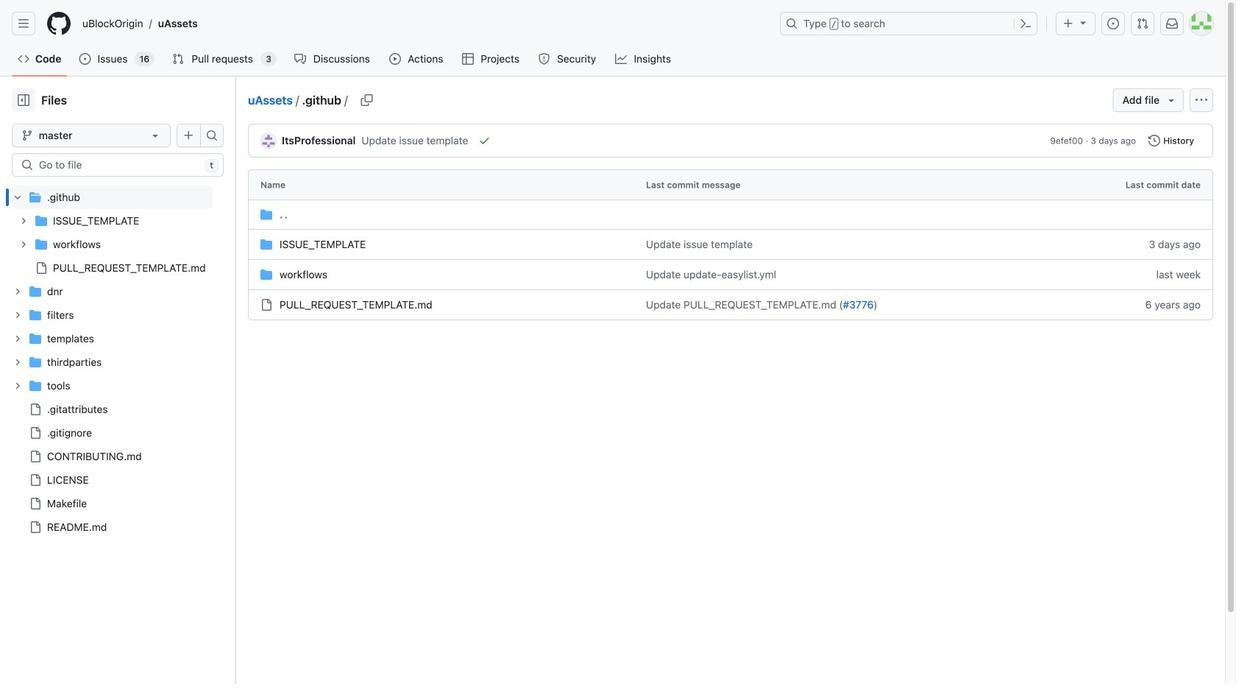 Task type: vqa. For each thing, say whether or not it's contained in the screenshot.
the 0
no



Task type: locate. For each thing, give the bounding box(es) containing it.
0 vertical spatial file image
[[29, 403, 41, 415]]

3 file image from the top
[[29, 521, 41, 533]]

file image
[[29, 403, 41, 415], [29, 474, 41, 486], [29, 521, 41, 533]]

1 horizontal spatial issue opened image
[[1108, 18, 1120, 29]]

file directory fill image
[[35, 215, 47, 227], [35, 239, 47, 250], [29, 286, 41, 297], [29, 309, 41, 321], [29, 333, 41, 345], [29, 356, 41, 368]]

1 horizontal spatial triangle down image
[[1166, 94, 1178, 106]]

1 vertical spatial git pull request image
[[172, 53, 184, 65]]

history image
[[1149, 135, 1161, 147]]

copy path image
[[361, 94, 373, 106]]

0 horizontal spatial git pull request image
[[172, 53, 184, 65]]

0 vertical spatial directory image
[[261, 239, 272, 250]]

2 file image from the top
[[29, 474, 41, 486]]

git pull request image
[[1138, 18, 1149, 29], [172, 53, 184, 65]]

1 vertical spatial issue opened image
[[79, 53, 91, 65]]

list
[[77, 12, 772, 35]]

tree item
[[12, 186, 213, 280]]

group
[[12, 209, 213, 280]]

chevron down image
[[13, 193, 22, 202]]

notifications image
[[1167, 18, 1179, 29]]

triangle down image left more options icon
[[1166, 94, 1178, 106]]

sidebar expand image
[[18, 94, 29, 106]]

issue opened image for git pull request image to the top
[[1108, 18, 1120, 29]]

search this repository image
[[206, 130, 218, 141]]

sc 9kayk9 0 image
[[261, 209, 272, 221]]

issue opened image for bottommost git pull request image
[[79, 53, 91, 65]]

issue opened image right the plus icon
[[1108, 18, 1120, 29]]

table image
[[462, 53, 474, 65]]

1 horizontal spatial git pull request image
[[1138, 18, 1149, 29]]

directory image
[[261, 239, 272, 250], [261, 269, 272, 281]]

2 vertical spatial file image
[[29, 521, 41, 533]]

1 vertical spatial chevron right image
[[13, 334, 22, 343]]

0 vertical spatial git pull request image
[[1138, 18, 1149, 29]]

0 horizontal spatial issue opened image
[[79, 53, 91, 65]]

0 horizontal spatial triangle down image
[[1078, 17, 1090, 28]]

triangle down image
[[1078, 17, 1090, 28], [1166, 94, 1178, 106]]

0 vertical spatial issue opened image
[[1108, 18, 1120, 29]]

issue opened image
[[1108, 18, 1120, 29], [79, 53, 91, 65]]

chevron right image
[[19, 216, 28, 225], [13, 334, 22, 343]]

1 vertical spatial directory image
[[261, 269, 272, 281]]

add file image
[[183, 130, 195, 141]]

file directory fill image
[[29, 380, 41, 392]]

draggable pane splitter slider
[[234, 77, 238, 684]]

triangle down image right the plus icon
[[1078, 17, 1090, 28]]

chevron right image
[[19, 240, 28, 249], [13, 287, 22, 296], [13, 311, 22, 320], [13, 358, 22, 367], [13, 381, 22, 390]]

collapse file tree tooltip
[[12, 88, 35, 112]]

more options image
[[1196, 94, 1208, 106]]

issue opened image right code icon
[[79, 53, 91, 65]]

0 vertical spatial triangle down image
[[1078, 17, 1090, 28]]

file image
[[35, 262, 47, 274], [29, 427, 41, 439], [29, 451, 41, 462], [29, 498, 41, 510]]

1 vertical spatial file image
[[29, 474, 41, 486]]



Task type: describe. For each thing, give the bounding box(es) containing it.
shield image
[[539, 53, 550, 65]]

file directory open fill image
[[29, 191, 41, 203]]

files tree
[[12, 186, 213, 539]]

command palette image
[[1021, 18, 1032, 29]]

play image
[[389, 53, 401, 65]]

git branch image
[[21, 130, 33, 141]]

0 vertical spatial chevron right image
[[19, 216, 28, 225]]

1 vertical spatial triangle down image
[[1166, 94, 1178, 106]]

search image
[[21, 159, 33, 171]]

homepage image
[[47, 12, 71, 35]]

comment discussion image
[[294, 53, 306, 65]]

1 file image from the top
[[29, 403, 41, 415]]

add file tooltip
[[177, 124, 200, 147]]

check image
[[479, 135, 491, 147]]

plus image
[[1063, 18, 1075, 29]]

code image
[[18, 53, 29, 65]]

1 directory image from the top
[[261, 239, 272, 250]]

itsprofessional image
[[261, 134, 276, 148]]

Go to file text field
[[39, 154, 199, 176]]

graph image
[[615, 53, 627, 65]]

2 directory image from the top
[[261, 269, 272, 281]]



